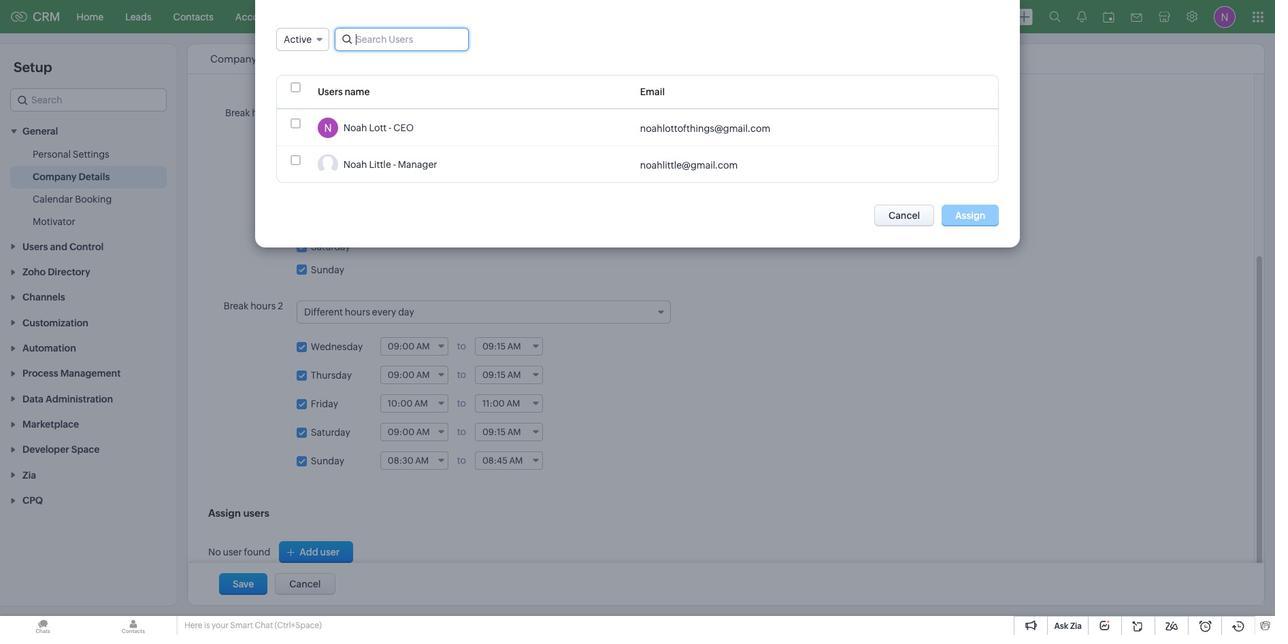 Task type: locate. For each thing, give the bounding box(es) containing it.
1 horizontal spatial company
[[210, 53, 257, 65]]

1 horizontal spatial cancel button
[[874, 205, 934, 227]]

thursday
[[311, 370, 352, 381]]

break left 1
[[225, 108, 250, 118]]

noah little - manager
[[343, 159, 437, 170]]

cancel for top cancel button
[[888, 210, 920, 221]]

2 user from the left
[[320, 547, 340, 558]]

calendar booking
[[33, 194, 112, 205]]

to for friday
[[457, 398, 466, 409]]

contacts image
[[90, 616, 176, 635]]

users
[[318, 86, 343, 97]]

2
[[278, 301, 283, 311]]

setup
[[14, 59, 52, 75]]

to for wednesday
[[457, 341, 466, 352]]

personal settings link
[[33, 148, 109, 161]]

0 vertical spatial user image image
[[318, 118, 338, 138]]

add user
[[300, 547, 340, 558]]

user
[[223, 547, 242, 558], [320, 547, 340, 558]]

0 horizontal spatial cancel button
[[275, 574, 335, 595]]

tasks
[[346, 11, 370, 22]]

details inside general region
[[79, 172, 110, 183]]

motivator
[[33, 217, 75, 227]]

details up booking
[[79, 172, 110, 183]]

cancel
[[888, 210, 920, 221], [289, 579, 321, 590]]

noah
[[343, 122, 367, 133], [343, 159, 367, 170]]

hours
[[252, 108, 277, 118], [250, 301, 276, 311]]

0 vertical spatial noah
[[343, 122, 367, 133]]

1 vertical spatial company details
[[33, 172, 110, 183]]

noah for noah lott
[[343, 122, 367, 133]]

sunday
[[314, 71, 348, 82], [311, 265, 344, 275], [311, 456, 344, 467]]

saturday
[[311, 242, 350, 253], [311, 427, 350, 438]]

break left 2
[[224, 301, 249, 311]]

0 horizontal spatial company
[[33, 172, 77, 183]]

wednesday up thursday
[[311, 342, 363, 353]]

user for add
[[320, 547, 340, 558]]

company details link down personal settings link
[[33, 170, 110, 184]]

1 vertical spatial details
[[79, 172, 110, 183]]

company details
[[210, 53, 291, 65], [33, 172, 110, 183]]

-
[[389, 122, 392, 133], [393, 159, 396, 170]]

tasks link
[[335, 0, 381, 33]]

contacts
[[173, 11, 214, 22]]

1 horizontal spatial company details link
[[208, 53, 293, 65]]

noahlittle@gmail.com
[[640, 160, 738, 171]]

accounts
[[235, 11, 278, 22]]

1 horizontal spatial user
[[320, 547, 340, 558]]

1 vertical spatial noah
[[343, 159, 367, 170]]

0 vertical spatial hours
[[252, 108, 277, 118]]

1 vertical spatial -
[[393, 159, 396, 170]]

your
[[212, 621, 229, 631]]

crm link
[[11, 10, 60, 24]]

general
[[22, 126, 58, 137]]

None text field
[[392, 144, 459, 161], [381, 338, 448, 355], [476, 367, 542, 384], [381, 424, 448, 441], [476, 424, 542, 441], [381, 452, 448, 469], [392, 144, 459, 161], [381, 338, 448, 355], [476, 367, 542, 384], [381, 424, 448, 441], [476, 424, 542, 441], [381, 452, 448, 469]]

1 vertical spatial break
[[224, 301, 249, 311]]

0 vertical spatial company details
[[210, 53, 291, 65]]

1 vertical spatial hours
[[250, 301, 276, 311]]

0 vertical spatial break
[[225, 108, 250, 118]]

1 vertical spatial wednesday
[[311, 342, 363, 353]]

0 vertical spatial wednesday
[[311, 174, 363, 185]]

email
[[640, 86, 665, 97]]

1 noah from the top
[[343, 122, 367, 133]]

noahlottofthings@gmail.com
[[640, 123, 770, 134]]

personal settings
[[33, 149, 109, 160]]

noah lott - ceo
[[343, 122, 414, 133]]

1 user from the left
[[223, 547, 242, 558]]

0 vertical spatial cancel
[[888, 210, 920, 221]]

0 horizontal spatial company details
[[33, 172, 110, 183]]

mapping
[[428, 53, 471, 65]]

2 user image image from the top
[[318, 154, 338, 175]]

user image image
[[318, 118, 338, 138], [318, 154, 338, 175]]

break
[[225, 108, 250, 118], [224, 301, 249, 311]]

booking
[[75, 194, 112, 205]]

company details link down "accounts"
[[208, 53, 293, 65]]

ask
[[1054, 622, 1068, 631]]

user image image left little
[[318, 154, 338, 175]]

calls
[[454, 11, 476, 22]]

0 horizontal spatial -
[[389, 122, 392, 133]]

company details link
[[208, 53, 293, 65], [33, 170, 110, 184]]

- right little
[[393, 159, 396, 170]]

wednesday down noah little - manager
[[311, 174, 363, 185]]

0 horizontal spatial details
[[79, 172, 110, 183]]

0 vertical spatial company details link
[[208, 53, 293, 65]]

noah left little
[[343, 159, 367, 170]]

- for noah lott
[[389, 122, 392, 133]]

user right no on the left bottom of the page
[[223, 547, 242, 558]]

0 vertical spatial sunday
[[314, 71, 348, 82]]

to for thursday
[[457, 369, 466, 380]]

None text field
[[297, 144, 364, 161], [476, 338, 542, 355], [381, 367, 448, 384], [381, 395, 448, 412], [476, 395, 542, 412], [476, 452, 542, 469], [297, 144, 364, 161], [476, 338, 542, 355], [381, 367, 448, 384], [381, 395, 448, 412], [476, 395, 542, 412], [476, 452, 542, 469]]

company up calendar at the left of page
[[33, 172, 77, 183]]

2 vertical spatial sunday
[[311, 456, 344, 467]]

1 vertical spatial company
[[33, 172, 77, 183]]

add
[[300, 547, 318, 558]]

1 vertical spatial user image image
[[318, 154, 338, 175]]

friday
[[311, 399, 338, 410]]

user image image down users
[[318, 118, 338, 138]]

1 user image image from the top
[[318, 118, 338, 138]]

mails element
[[1123, 1, 1151, 32]]

lott
[[369, 122, 387, 133]]

company inside list
[[210, 53, 257, 65]]

1 horizontal spatial details
[[259, 53, 291, 65]]

to
[[373, 146, 383, 157], [457, 341, 466, 352], [457, 369, 466, 380], [457, 398, 466, 409], [457, 426, 466, 437], [457, 455, 466, 466]]

0 horizontal spatial user
[[223, 547, 242, 558]]

break for break hours 1
[[225, 108, 250, 118]]

2 saturday from the top
[[311, 427, 350, 438]]

domain
[[389, 53, 426, 65]]

- right "lott"
[[389, 122, 392, 133]]

signals image
[[1077, 11, 1087, 22]]

company down accounts link
[[210, 53, 257, 65]]

cancel button
[[874, 205, 934, 227], [275, 574, 335, 595]]

2 noah from the top
[[343, 159, 367, 170]]

user right add
[[320, 547, 340, 558]]

0 horizontal spatial cancel
[[289, 579, 321, 590]]

meetings link
[[381, 0, 443, 33]]

company
[[210, 53, 257, 65], [33, 172, 77, 183]]

0 vertical spatial company
[[210, 53, 257, 65]]

general button
[[0, 118, 177, 144]]

0 vertical spatial details
[[259, 53, 291, 65]]

details down active on the left of the page
[[259, 53, 291, 65]]

0 vertical spatial saturday
[[311, 242, 350, 253]]

wednesday
[[311, 174, 363, 185], [311, 342, 363, 353]]

user image image for noah lott - ceo
[[318, 118, 338, 138]]

1 horizontal spatial company details
[[210, 53, 291, 65]]

calendar
[[33, 194, 73, 205]]

leads link
[[114, 0, 162, 33]]

company details down personal settings link
[[33, 172, 110, 183]]

home link
[[66, 0, 114, 33]]

0 vertical spatial -
[[389, 122, 392, 133]]

smart
[[230, 621, 253, 631]]

1 horizontal spatial -
[[393, 159, 396, 170]]

hours left 1
[[252, 108, 277, 118]]

1 vertical spatial cancel
[[289, 579, 321, 590]]

details
[[259, 53, 291, 65], [79, 172, 110, 183]]

noah left "lott"
[[343, 122, 367, 133]]

- for noah little
[[393, 159, 396, 170]]

list
[[198, 44, 768, 73]]

0 horizontal spatial company details link
[[33, 170, 110, 184]]

company details down "accounts"
[[210, 53, 291, 65]]

company details inside general region
[[33, 172, 110, 183]]

hours left 2
[[250, 301, 276, 311]]

(ctrl+space)
[[275, 621, 322, 631]]

1 horizontal spatial cancel
[[888, 210, 920, 221]]

fiscal year
[[315, 53, 364, 65]]

leads
[[125, 11, 151, 22]]

signals element
[[1069, 0, 1095, 33]]

1 vertical spatial saturday
[[311, 427, 350, 438]]



Task type: vqa. For each thing, say whether or not it's contained in the screenshot.
Other Modules field
no



Task type: describe. For each thing, give the bounding box(es) containing it.
no
[[208, 547, 221, 558]]

2 wednesday from the top
[[311, 342, 363, 353]]

ask zia
[[1054, 622, 1082, 631]]

little
[[369, 159, 391, 170]]

1 saturday from the top
[[311, 242, 350, 253]]

user image image for noah little - manager
[[318, 154, 338, 175]]

found
[[244, 547, 270, 558]]

1 wednesday from the top
[[311, 174, 363, 185]]

list containing company details
[[198, 44, 768, 73]]

noah for noah little
[[343, 159, 367, 170]]

contacts link
[[162, 0, 224, 33]]

save
[[233, 579, 254, 590]]

profile element
[[1206, 0, 1244, 33]]

ceo
[[393, 122, 414, 133]]

active
[[284, 34, 312, 45]]

assign
[[208, 507, 241, 519]]

no user found
[[208, 547, 270, 558]]

zia
[[1070, 622, 1082, 631]]

chats image
[[0, 616, 86, 635]]

meetings
[[391, 11, 433, 22]]

hours for 2
[[250, 301, 276, 311]]

create menu element
[[1008, 0, 1041, 33]]

1
[[279, 108, 283, 118]]

is
[[204, 621, 210, 631]]

manager
[[398, 159, 437, 170]]

Active field
[[276, 28, 329, 51]]

accounts link
[[224, 0, 289, 33]]

home
[[77, 11, 104, 22]]

domain mapping link
[[387, 53, 473, 65]]

0 vertical spatial cancel button
[[874, 205, 934, 227]]

fiscal
[[315, 53, 342, 65]]

cancel for bottommost cancel button
[[289, 579, 321, 590]]

fiscal year link
[[313, 53, 366, 65]]

1 vertical spatial cancel button
[[275, 574, 335, 595]]

chat
[[255, 621, 273, 631]]

details inside list
[[259, 53, 291, 65]]

users name
[[318, 86, 370, 97]]

general region
[[0, 144, 177, 234]]

user for no
[[223, 547, 242, 558]]

crm
[[33, 10, 60, 24]]

name
[[345, 86, 370, 97]]

company inside general region
[[33, 172, 77, 183]]

calendar booking link
[[33, 193, 112, 206]]

calls link
[[443, 0, 487, 33]]

here
[[184, 621, 202, 631]]

settings
[[73, 149, 109, 160]]

hours for 1
[[252, 108, 277, 118]]

to for sunday
[[457, 455, 466, 466]]

1 vertical spatial company details link
[[33, 170, 110, 184]]

Search Users text field
[[336, 29, 468, 50]]

save button
[[219, 574, 268, 595]]

1 vertical spatial sunday
[[311, 265, 344, 275]]

users
[[243, 507, 269, 519]]

break hours 1
[[225, 108, 283, 118]]

motivator link
[[33, 215, 75, 229]]

calendar image
[[1103, 11, 1114, 22]]

assign users
[[208, 507, 269, 519]]

company details inside list
[[210, 53, 291, 65]]

break hours 2
[[224, 301, 283, 311]]

create menu image
[[1016, 9, 1033, 25]]

personal
[[33, 149, 71, 160]]

to for saturday
[[457, 426, 466, 437]]

mails image
[[1131, 13, 1142, 21]]

break for break hours 2
[[224, 301, 249, 311]]

here is your smart chat (ctrl+space)
[[184, 621, 322, 631]]

profile image
[[1214, 6, 1236, 28]]

domain mapping
[[389, 53, 471, 65]]

year
[[344, 53, 364, 65]]



